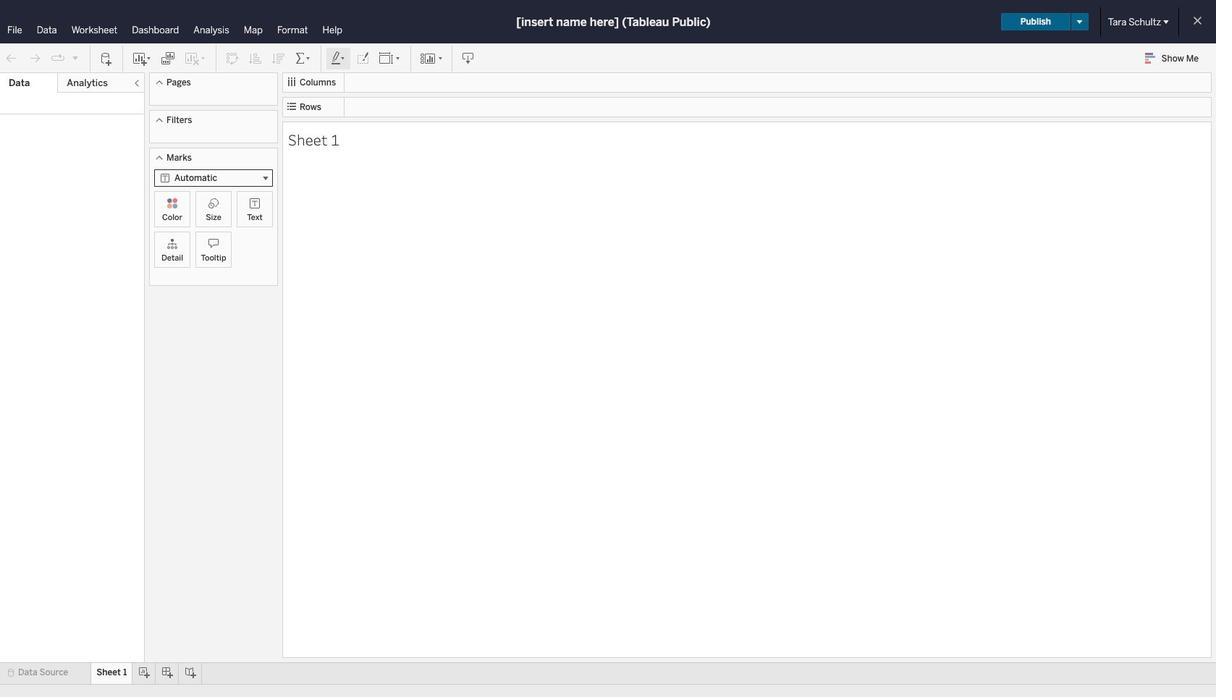 Task type: describe. For each thing, give the bounding box(es) containing it.
swap rows and columns image
[[225, 51, 240, 66]]

redo image
[[28, 51, 42, 66]]

new worksheet image
[[132, 51, 152, 66]]

highlight image
[[330, 51, 347, 66]]

1 horizontal spatial replay animation image
[[71, 53, 80, 62]]

duplicate image
[[161, 51, 175, 66]]



Task type: locate. For each thing, give the bounding box(es) containing it.
new data source image
[[99, 51, 114, 66]]

show/hide cards image
[[420, 51, 443, 66]]

sort descending image
[[272, 51, 286, 66]]

undo image
[[4, 51, 19, 66]]

collapse image
[[133, 79, 141, 88]]

fit image
[[379, 51, 402, 66]]

0 horizontal spatial replay animation image
[[51, 51, 65, 66]]

replay animation image
[[51, 51, 65, 66], [71, 53, 80, 62]]

clear sheet image
[[184, 51, 207, 66]]

totals image
[[295, 51, 312, 66]]

replay animation image left new data source icon
[[71, 53, 80, 62]]

download image
[[461, 51, 476, 66]]

replay animation image right redo "icon"
[[51, 51, 65, 66]]

sort ascending image
[[248, 51, 263, 66]]

format workbook image
[[356, 51, 370, 66]]



Task type: vqa. For each thing, say whether or not it's contained in the screenshot.
Clear Sheet ICON
yes



